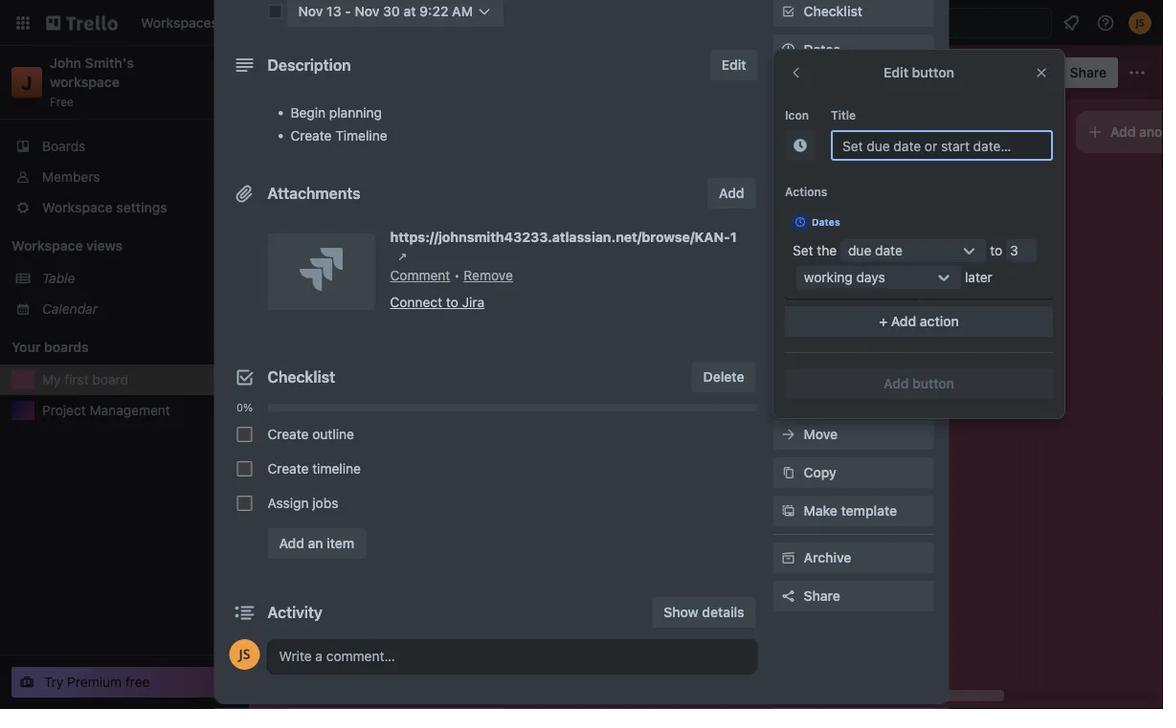 Task type: locate. For each thing, give the bounding box(es) containing it.
0 horizontal spatial share button
[[773, 581, 934, 612]]

delete
[[703, 369, 744, 385]]

/
[[310, 265, 313, 279]]

board up planning
[[341, 62, 389, 83]]

1 horizontal spatial checklist
[[804, 3, 863, 19]]

dates inside button
[[804, 42, 841, 57]]

0 vertical spatial john smith (johnsmith38824343) image
[[1129, 11, 1152, 34]]

try
[[44, 675, 64, 690]]

1 vertical spatial project
[[42, 403, 86, 418]]

share button down 0 notifications icon
[[1043, 57, 1118, 88]]

add left 'an'
[[279, 536, 304, 552]]

ups
[[813, 168, 835, 181], [878, 271, 903, 287]]

0 vertical spatial ups
[[813, 168, 835, 181]]

color: sky, title: "project" element
[[322, 199, 361, 214]]

project
[[322, 200, 361, 214], [42, 403, 86, 418]]

power-
[[773, 168, 813, 181], [833, 271, 878, 287]]

anot
[[1140, 124, 1163, 140]]

add button button down + add action
[[785, 369, 1053, 399]]

project for project management
[[42, 403, 86, 418]]

ups up confluence
[[813, 168, 835, 181]]

- left at
[[345, 3, 351, 19]]

power ups image
[[905, 65, 920, 80]]

my first board up begin
[[274, 62, 389, 83]]

- down "color: sky, title: "project"" element
[[343, 238, 348, 252]]

john smith (johnsmith38824343) image inside the primary element
[[1129, 11, 1152, 34]]

return to previous screen image
[[789, 65, 804, 80]]

30 for nov 13 - nov 30
[[376, 238, 391, 252]]

0 vertical spatial project
[[322, 200, 361, 214]]

checklist link
[[773, 0, 934, 27]]

actions up move
[[773, 399, 816, 413]]

- for nov 13 - nov 30
[[343, 238, 348, 252]]

move link
[[773, 419, 934, 450]]

make template link
[[773, 496, 934, 527]]

add power-ups
[[804, 271, 903, 287]]

1 horizontal spatial my
[[274, 62, 299, 83]]

first down boards
[[64, 372, 89, 388]]

activity
[[268, 604, 323, 622]]

assign jobs
[[268, 496, 338, 511]]

0 notifications image
[[1060, 11, 1083, 34]]

add button
[[804, 350, 875, 366], [884, 376, 955, 392]]

Board name text field
[[264, 57, 398, 88]]

1 vertical spatial create
[[268, 427, 309, 442]]

13 inside nov 13 - nov 30 at 9:22 am button
[[327, 3, 341, 19]]

30
[[383, 3, 400, 19], [376, 238, 391, 252]]

nov up /
[[303, 238, 324, 252]]

0 horizontal spatial project
[[42, 403, 86, 418]]

1 vertical spatial share button
[[773, 581, 934, 612]]

my down your boards
[[42, 372, 61, 388]]

1 vertical spatial 30
[[376, 238, 391, 252]]

Nov 13 - Nov 30 checkbox
[[280, 234, 396, 257]]

calendar
[[42, 301, 98, 317]]

sm image inside archive link
[[779, 549, 798, 568]]

-
[[345, 3, 351, 19], [343, 238, 348, 252]]

custom
[[804, 118, 853, 134]]

sm image inside copy "link"
[[779, 463, 798, 483]]

add right +
[[891, 314, 917, 329]]

meeting
[[280, 308, 330, 324]]

title
[[831, 108, 856, 122]]

j
[[21, 71, 32, 93]]

an
[[308, 536, 323, 552]]

jobs
[[312, 496, 338, 511]]

edit left the calendar power-up image
[[722, 57, 746, 73]]

0 vertical spatial actions
[[785, 185, 828, 198]]

checklist
[[804, 3, 863, 19], [268, 368, 335, 386]]

share
[[1070, 65, 1107, 80], [804, 588, 841, 604]]

13 inside nov 13 - nov 30 option
[[327, 238, 340, 252]]

checklist inside 'checklist' link
[[804, 3, 863, 19]]

sm image left move
[[779, 425, 798, 444]]

1 vertical spatial add button
[[884, 376, 955, 392]]

30 left at
[[383, 3, 400, 19]]

create down begin
[[291, 128, 332, 144]]

0 vertical spatial my first board
[[274, 62, 389, 83]]

1 horizontal spatial first
[[303, 62, 337, 83]]

add power-ups link
[[773, 264, 934, 295]]

workspace
[[11, 238, 83, 254]]

create up assign on the bottom of the page
[[268, 461, 309, 477]]

sm image up power-ups
[[791, 136, 810, 155]]

my first board down your boards with 2 items element
[[42, 372, 128, 388]]

sm image for archive
[[779, 549, 798, 568]]

sm image
[[791, 136, 810, 155], [779, 425, 798, 444], [779, 463, 798, 483], [779, 502, 798, 521], [779, 549, 798, 568]]

nov 13 - nov 30 at 9:22 am
[[298, 3, 473, 19]]

- for nov 13 - nov 30 at 9:22 am
[[345, 3, 351, 19]]

0 horizontal spatial 1
[[450, 238, 455, 252]]

0 vertical spatial checklist
[[804, 3, 863, 19]]

1 horizontal spatial my first board
[[274, 62, 389, 83]]

dates button
[[773, 34, 934, 65]]

search image
[[868, 15, 884, 31]]

1 horizontal spatial power-
[[833, 271, 878, 287]]

edit for edit
[[722, 57, 746, 73]]

timeline
[[335, 128, 387, 144]]

share right close popover "image" at the right top
[[1070, 65, 1107, 80]]

1 horizontal spatial board
[[341, 62, 389, 83]]

sm image inside make template link
[[779, 502, 798, 521]]

nov down "color: sky, title: "project"" element
[[352, 238, 373, 252]]

edit
[[722, 57, 746, 73], [884, 65, 909, 80]]

0 horizontal spatial checklist
[[268, 368, 335, 386]]

1 horizontal spatial project
[[322, 200, 361, 214]]

my first board
[[274, 62, 389, 83], [42, 372, 128, 388]]

add down set the
[[804, 271, 829, 287]]

+
[[879, 314, 888, 329]]

my up begin
[[274, 62, 299, 83]]

1 horizontal spatial ups
[[878, 271, 903, 287]]

0 vertical spatial 30
[[383, 3, 400, 19]]

+ add action
[[879, 314, 959, 329]]

first up begin
[[303, 62, 337, 83]]

table link
[[42, 269, 237, 288]]

1 vertical spatial my
[[42, 372, 61, 388]]

make template
[[804, 503, 897, 519]]

0 vertical spatial button
[[912, 65, 955, 80]]

add button
[[708, 178, 756, 209]]

move
[[804, 427, 838, 442]]

1 vertical spatial dates
[[812, 216, 840, 227]]

1 vertical spatial checklist
[[268, 368, 335, 386]]

2 vertical spatial create
[[268, 461, 309, 477]]

30 inside option
[[376, 238, 391, 252]]

begin planning create timeline
[[291, 105, 387, 144]]

Set due date or start date… text field
[[831, 130, 1053, 161]]

Assign jobs checkbox
[[237, 496, 252, 511]]

1 vertical spatial button
[[833, 350, 875, 366]]

due
[[848, 243, 872, 259]]

1 13 from the top
[[327, 3, 341, 19]]

0 vertical spatial my
[[274, 62, 299, 83]]

nov 13 - nov 30 at 9:22 am button
[[287, 0, 504, 27]]

0 horizontal spatial ups
[[813, 168, 835, 181]]

checklist up 'create outline' at the bottom left of the page
[[268, 368, 335, 386]]

0 horizontal spatial first
[[64, 372, 89, 388]]

13
[[327, 3, 341, 19], [327, 238, 340, 252]]

button down the search field at the top of page
[[912, 65, 955, 80]]

your
[[11, 339, 41, 355]]

1 vertical spatial power-
[[833, 271, 878, 287]]

1 vertical spatial my first board
[[42, 372, 128, 388]]

sm image left archive
[[779, 549, 798, 568]]

0 vertical spatial 13
[[327, 3, 341, 19]]

0 vertical spatial board
[[341, 62, 389, 83]]

1 vertical spatial john smith (johnsmith38824343) image
[[1011, 59, 1038, 86]]

actions down power-ups
[[785, 185, 828, 198]]

add
[[1111, 124, 1136, 140], [719, 185, 744, 201], [804, 271, 829, 287], [891, 314, 917, 329], [804, 350, 829, 366], [884, 376, 909, 392], [279, 536, 304, 552]]

edit button
[[884, 65, 955, 80]]

0 vertical spatial dates
[[804, 42, 841, 57]]

0 horizontal spatial share
[[804, 588, 841, 604]]

dates up the calendar power-up image
[[804, 42, 841, 57]]

premium
[[67, 675, 122, 690]]

create up 'create timeline'
[[268, 427, 309, 442]]

0 horizontal spatial add button
[[804, 350, 875, 366]]

0 horizontal spatial edit
[[722, 57, 746, 73]]

actions
[[785, 185, 828, 198], [773, 399, 816, 413]]

project down boards
[[42, 403, 86, 418]]

0 vertical spatial add button
[[804, 350, 875, 366]]

share down archive
[[804, 588, 841, 604]]

0 vertical spatial share button
[[1043, 57, 1118, 88]]

0 vertical spatial create
[[291, 128, 332, 144]]

2 13 from the top
[[327, 238, 340, 252]]

delete link
[[692, 362, 756, 393]]

add button down + add action
[[884, 376, 955, 392]]

1 vertical spatial board
[[92, 372, 128, 388]]

project up nov 13 - nov 30 option
[[322, 200, 361, 214]]

13 for nov 13 - nov 30 at 9:22 am
[[327, 3, 341, 19]]

1 vertical spatial ups
[[878, 271, 903, 287]]

template
[[841, 503, 897, 519]]

views
[[86, 238, 123, 254]]

fields
[[856, 118, 894, 134]]

https://johnsmith43233.atlassian.net/browse/kan 1 image
[[393, 247, 412, 266], [300, 248, 343, 291]]

ups down date at the right top of the page
[[878, 271, 903, 287]]

sm image left copy
[[779, 463, 798, 483]]

archive
[[804, 550, 852, 566]]

1 vertical spatial 13
[[327, 238, 340, 252]]

0 vertical spatial share
[[1070, 65, 1107, 80]]

None number field
[[1006, 239, 1037, 262]]

0 / 3
[[303, 265, 321, 279]]

timeline
[[312, 461, 361, 477]]

0 horizontal spatial my first board
[[42, 372, 128, 388]]

button down automation
[[833, 350, 875, 366]]

create timeline
[[268, 461, 361, 477]]

edit left automation "image"
[[884, 65, 909, 80]]

- inside nov 13 - nov 30 at 9:22 am button
[[345, 3, 351, 19]]

share button down archive link
[[773, 581, 934, 612]]

- inside nov 13 - nov 30 option
[[343, 238, 348, 252]]

checklist up dates button
[[804, 3, 863, 19]]

0 horizontal spatial https://johnsmith43233.atlassian.net/browse/kan 1 image
[[300, 248, 343, 291]]

30 up 'comment'
[[376, 238, 391, 252]]

edit inside button
[[722, 57, 746, 73]]

board up project management
[[92, 372, 128, 388]]

add button button down +
[[773, 343, 934, 373]]

0 vertical spatial -
[[345, 3, 351, 19]]

dates up jira
[[812, 216, 840, 227]]

add anot button
[[1076, 111, 1163, 153]]

1 down add button in the right of the page
[[730, 229, 737, 245]]

sm image left make
[[779, 502, 798, 521]]

add down automation
[[804, 350, 829, 366]]

boards
[[44, 339, 89, 355]]

boards link
[[0, 131, 249, 162]]

1 vertical spatial -
[[343, 238, 348, 252]]

button down action
[[913, 376, 955, 392]]

1 vertical spatial share
[[804, 588, 841, 604]]

john
[[50, 55, 81, 71]]

sm image inside move link
[[779, 425, 798, 444]]

30 inside button
[[383, 3, 400, 19]]

1 horizontal spatial edit
[[884, 65, 909, 80]]

edit for edit button
[[884, 65, 909, 80]]

share button
[[1043, 57, 1118, 88], [773, 581, 934, 612]]

2 horizontal spatial john smith (johnsmith38824343) image
[[1129, 11, 1152, 34]]

my
[[274, 62, 299, 83], [42, 372, 61, 388]]

your boards
[[11, 339, 89, 355]]

the
[[817, 243, 837, 259]]

outline
[[312, 427, 354, 442]]

0 vertical spatial first
[[303, 62, 337, 83]]

2 vertical spatial john smith (johnsmith38824343) image
[[229, 640, 260, 670]]

0 vertical spatial power-
[[773, 168, 813, 181]]

2 vertical spatial button
[[913, 376, 955, 392]]

remove link
[[464, 268, 513, 283]]

management
[[90, 403, 170, 418]]

details
[[702, 605, 744, 620]]

john smith (johnsmith38824343) image
[[1129, 11, 1152, 34], [1011, 59, 1038, 86], [229, 640, 260, 670]]

1 up the comment link
[[450, 238, 455, 252]]

create
[[291, 128, 332, 144], [268, 427, 309, 442], [268, 461, 309, 477]]

first
[[303, 62, 337, 83], [64, 372, 89, 388]]

add button down automation
[[804, 350, 875, 366]]



Task type: describe. For each thing, give the bounding box(es) containing it.
meeting link
[[280, 306, 502, 326]]

add inside 'link'
[[804, 271, 829, 287]]

my inside board name text box
[[274, 62, 299, 83]]

Mark due date as complete checkbox
[[268, 4, 283, 19]]

project for "color: sky, title: "project"" element
[[322, 200, 361, 214]]

nov left at
[[355, 3, 380, 19]]

checklist group
[[229, 417, 758, 521]]

try premium free button
[[11, 667, 234, 698]]

item
[[327, 536, 355, 552]]

first inside board name text box
[[303, 62, 337, 83]]

calendar link
[[42, 300, 237, 319]]

sm image
[[779, 2, 798, 21]]

custom fields button
[[773, 117, 934, 136]]

0 horizontal spatial john smith (johnsmith38824343) image
[[229, 640, 260, 670]]

john smith's workspace link
[[50, 55, 137, 90]]

nov 13 - nov 30
[[303, 238, 391, 252]]

1 horizontal spatial john smith (johnsmith38824343) image
[[1011, 59, 1038, 86]]

project management
[[42, 403, 170, 418]]

at
[[404, 3, 416, 19]]

copy link
[[773, 458, 934, 488]]

attachment button
[[773, 73, 934, 103]]

show
[[664, 605, 699, 620]]

sm image for copy
[[779, 463, 798, 483]]

john smith's workspace free
[[50, 55, 137, 108]]

13 for nov 13 - nov 30
[[327, 238, 340, 252]]

free
[[125, 675, 150, 690]]

1 horizontal spatial https://johnsmith43233.atlassian.net/browse/kan 1 image
[[393, 247, 412, 266]]

am
[[452, 3, 473, 19]]

power- inside 'link'
[[833, 271, 878, 287]]

to
[[990, 243, 1003, 259]]

members link
[[0, 162, 249, 192]]

Write a comment text field
[[268, 640, 758, 674]]

power-ups
[[773, 168, 835, 181]]

1 horizontal spatial share
[[1070, 65, 1107, 80]]

show menu image
[[1128, 63, 1147, 82]]

confluence
[[804, 195, 876, 211]]

workspace
[[50, 74, 120, 90]]

boards
[[42, 138, 86, 154]]

copy
[[804, 465, 837, 481]]

9:22
[[420, 3, 449, 19]]

color: green, title: none image
[[280, 199, 318, 207]]

0 horizontal spatial my
[[42, 372, 61, 388]]

sm image for make template
[[779, 502, 798, 521]]

0 horizontal spatial power-
[[773, 168, 813, 181]]

begin
[[291, 105, 326, 121]]

add an item
[[279, 536, 355, 552]]

archive link
[[773, 543, 934, 574]]

make
[[804, 503, 838, 519]]

primary element
[[0, 0, 1163, 46]]

create for timeline
[[268, 461, 309, 477]]

j link
[[11, 67, 42, 98]]

close popover image
[[1034, 65, 1049, 80]]

attachment
[[804, 80, 878, 96]]

project management link
[[42, 401, 237, 420]]

show details
[[664, 605, 744, 620]]

free
[[50, 95, 74, 108]]

jira
[[804, 233, 827, 249]]

assign
[[268, 496, 309, 511]]

1 horizontal spatial 1
[[730, 229, 737, 245]]

action
[[920, 314, 959, 329]]

Search field
[[884, 9, 1051, 37]]

0 horizontal spatial board
[[92, 372, 128, 388]]

calendar power-up image
[[789, 64, 804, 79]]

sm image for move
[[779, 425, 798, 444]]

remove
[[464, 268, 513, 283]]

add an item button
[[268, 529, 366, 559]]

days
[[856, 270, 885, 285]]

Create timeline checkbox
[[237, 462, 252, 477]]

open information menu image
[[1096, 13, 1116, 33]]

later
[[965, 270, 993, 285]]

create for outline
[[268, 427, 309, 442]]

your boards with 2 items element
[[11, 336, 193, 359]]

0
[[303, 265, 310, 279]]

comment
[[390, 268, 450, 283]]

set
[[793, 243, 813, 259]]

create from template… image
[[762, 174, 778, 190]]

nov right mark due date as complete checkbox
[[298, 3, 323, 19]]

automation
[[773, 321, 838, 334]]

1 horizontal spatial add button
[[884, 376, 955, 392]]

my first board link
[[42, 371, 237, 390]]

1 vertical spatial actions
[[773, 399, 816, 413]]

1 horizontal spatial share button
[[1043, 57, 1118, 88]]

create inside begin planning create timeline
[[291, 128, 332, 144]]

1 vertical spatial first
[[64, 372, 89, 388]]

working
[[804, 270, 853, 285]]

edit button
[[710, 50, 758, 80]]

show details link
[[652, 597, 756, 628]]

my first board inside board name text box
[[274, 62, 389, 83]]

automation image
[[931, 57, 958, 84]]

icon
[[785, 108, 809, 122]]

add down +
[[884, 376, 909, 392]]

set the
[[793, 243, 837, 259]]

attachments
[[268, 184, 361, 203]]

30 for nov 13 - nov 30 at 9:22 am
[[383, 3, 400, 19]]

Create outline checkbox
[[237, 427, 252, 442]]

add left the create from template… 'icon'
[[719, 185, 744, 201]]

due date
[[848, 243, 903, 259]]

https://johnsmith43233.atlassian.net/browse/kan-
[[390, 229, 730, 245]]

board inside text box
[[341, 62, 389, 83]]

comment link
[[390, 268, 450, 283]]

add anot
[[1111, 124, 1163, 140]]

members
[[42, 169, 100, 185]]

workspace views
[[11, 238, 123, 254]]

ups inside 'link'
[[878, 271, 903, 287]]

working days
[[804, 270, 885, 285]]

create outline
[[268, 427, 354, 442]]

add left anot
[[1111, 124, 1136, 140]]

try premium free
[[44, 675, 150, 690]]

custom fields
[[804, 118, 894, 134]]

description
[[268, 56, 351, 74]]



Task type: vqa. For each thing, say whether or not it's contained in the screenshot.
the leftmost is
no



